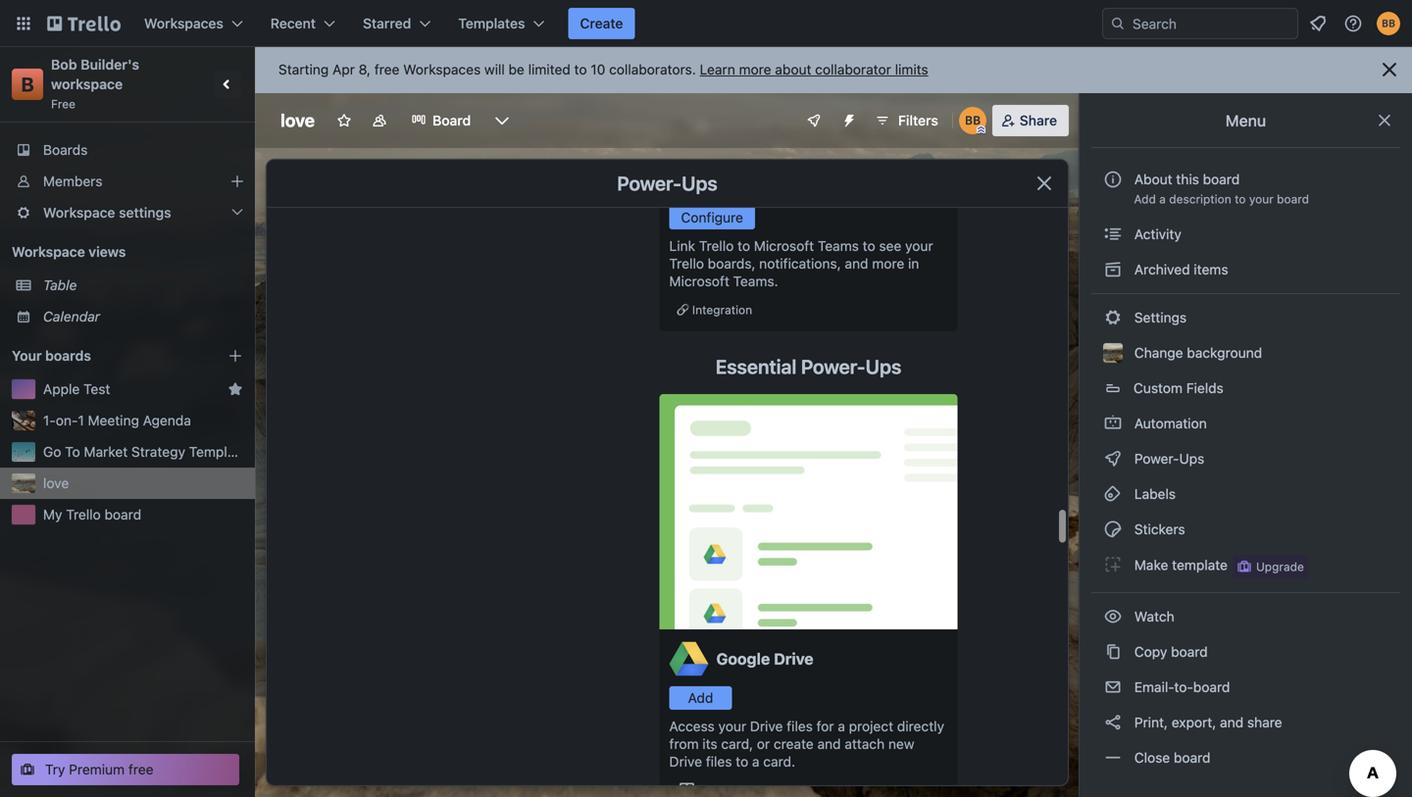 Task type: describe. For each thing, give the bounding box(es) containing it.
to left see
[[863, 238, 876, 254]]

access your drive files for a project directly from its card, or create and attach new drive files to a card.
[[669, 718, 945, 770]]

this member is an admin of this board. image
[[977, 126, 985, 134]]

2 vertical spatial drive
[[669, 754, 702, 770]]

1 vertical spatial ups
[[866, 355, 902, 378]]

and inside the access your drive files for a project directly from its card, or create and attach new drive files to a card.
[[817, 736, 841, 752]]

stickers link
[[1092, 514, 1401, 545]]

your boards with 5 items element
[[12, 344, 198, 368]]

email-to-board
[[1131, 679, 1230, 695]]

members link
[[0, 166, 255, 197]]

1 horizontal spatial free
[[374, 61, 400, 77]]

about
[[1135, 171, 1173, 187]]

create
[[774, 736, 814, 752]]

0 vertical spatial drive
[[774, 650, 814, 668]]

workspace navigation collapse icon image
[[214, 71, 241, 98]]

0 vertical spatial power-
[[617, 172, 682, 195]]

archived items link
[[1092, 254, 1401, 285]]

workspace views
[[12, 244, 126, 260]]

0 vertical spatial files
[[787, 718, 813, 735]]

export,
[[1172, 714, 1216, 731]]

power ups image
[[806, 113, 822, 128]]

bob builder's workspace link
[[51, 56, 143, 92]]

agenda
[[143, 412, 191, 429]]

board link
[[399, 105, 483, 136]]

0 horizontal spatial microsoft
[[669, 273, 730, 289]]

configure
[[681, 209, 743, 226]]

upgrade button
[[1233, 555, 1308, 579]]

workspace
[[51, 76, 123, 92]]

go to market strategy template
[[43, 444, 247, 460]]

premium
[[69, 762, 125, 778]]

sm image for make template
[[1103, 555, 1123, 575]]

board up activity link at the top right of page
[[1277, 192, 1309, 206]]

your
[[12, 348, 42, 364]]

your inside the access your drive files for a project directly from its card, or create and attach new drive files to a card.
[[719, 718, 746, 735]]

templates
[[458, 15, 525, 31]]

see
[[879, 238, 902, 254]]

labels link
[[1092, 479, 1401, 510]]

in
[[908, 255, 919, 272]]

sm image for activity
[[1103, 225, 1123, 244]]

notifications,
[[759, 255, 841, 272]]

customize views image
[[493, 111, 512, 130]]

watch link
[[1092, 601, 1401, 633]]

archived items
[[1131, 261, 1229, 278]]

calendar link
[[43, 307, 243, 327]]

collaborators.
[[609, 61, 696, 77]]

google drive
[[716, 650, 814, 668]]

share
[[1247, 714, 1282, 731]]

apple test
[[43, 381, 110, 397]]

close board link
[[1092, 742, 1401, 774]]

collaborator
[[815, 61, 891, 77]]

0 horizontal spatial files
[[706, 754, 732, 770]]

to up boards,
[[738, 238, 750, 254]]

more for learn
[[739, 61, 771, 77]]

members
[[43, 173, 102, 189]]

table link
[[43, 276, 243, 295]]

0 vertical spatial ups
[[682, 172, 718, 195]]

board
[[433, 112, 471, 128]]

from
[[669, 736, 699, 752]]

template
[[189, 444, 247, 460]]

change
[[1135, 345, 1183, 361]]

teams
[[818, 238, 859, 254]]

activity link
[[1092, 219, 1401, 250]]

template
[[1172, 557, 1228, 573]]

about this board add a description to your board
[[1134, 171, 1309, 206]]

1 horizontal spatial microsoft
[[754, 238, 814, 254]]

test
[[83, 381, 110, 397]]

1 vertical spatial love
[[43, 475, 69, 491]]

board up to-
[[1171, 644, 1208, 660]]

email-to-board link
[[1092, 672, 1401, 703]]

your for to
[[1249, 192, 1274, 206]]

starting
[[279, 61, 329, 77]]

workspace for workspace settings
[[43, 204, 115, 221]]

items
[[1194, 261, 1229, 278]]

link trello to microsoft teams to see your trello boards, notifications, and more in microsoft teams.
[[669, 238, 933, 289]]

workspaces inside dropdown button
[[144, 15, 223, 31]]

your boards
[[12, 348, 91, 364]]

add board image
[[228, 348, 243, 364]]

board down the love link
[[104, 507, 141, 523]]

be
[[509, 61, 525, 77]]

settings
[[119, 204, 171, 221]]

1-on-1 meeting agenda
[[43, 412, 191, 429]]

print,
[[1135, 714, 1168, 731]]

upgrade
[[1256, 560, 1304, 574]]

sm image for watch
[[1103, 607, 1123, 627]]

board up description at the top
[[1203, 171, 1240, 187]]

learn
[[700, 61, 735, 77]]

limits
[[895, 61, 928, 77]]

2 vertical spatial ups
[[1179, 451, 1205, 467]]

workspace visible image
[[372, 113, 387, 128]]

starred
[[363, 15, 411, 31]]

sm image for copy board
[[1103, 642, 1123, 662]]

automation image
[[834, 105, 861, 132]]

8,
[[359, 61, 371, 77]]

table
[[43, 277, 77, 293]]

watch
[[1131, 609, 1178, 625]]

menu
[[1226, 111, 1266, 130]]

bob builder (bobbuilder40) image
[[1377, 12, 1401, 35]]

google
[[716, 650, 770, 668]]

to-
[[1174, 679, 1193, 695]]

workspaces button
[[132, 8, 255, 39]]

new
[[889, 736, 915, 752]]

its
[[703, 736, 718, 752]]

background
[[1187, 345, 1262, 361]]

stickers
[[1131, 521, 1185, 537]]

learn more about collaborator limits link
[[700, 61, 928, 77]]

trello for to
[[699, 238, 734, 254]]

sm image for automation
[[1103, 414, 1123, 434]]

on-
[[56, 412, 78, 429]]



Task type: locate. For each thing, give the bounding box(es) containing it.
workspace down members at the top of the page
[[43, 204, 115, 221]]

0 vertical spatial trello
[[699, 238, 734, 254]]

make template
[[1131, 557, 1228, 573]]

copy board link
[[1092, 637, 1401, 668]]

5 sm image from the top
[[1103, 678, 1123, 697]]

card.
[[763, 754, 795, 770]]

2 sm image from the top
[[1103, 260, 1123, 280]]

sm image left the copy
[[1103, 642, 1123, 662]]

card,
[[721, 736, 753, 752]]

share
[[1020, 112, 1057, 128]]

0 vertical spatial power-ups
[[617, 172, 718, 195]]

1 vertical spatial your
[[905, 238, 933, 254]]

2 horizontal spatial power-
[[1135, 451, 1179, 467]]

try premium free button
[[12, 754, 239, 786]]

go to market strategy template link
[[43, 442, 247, 462]]

1 horizontal spatial workspaces
[[403, 61, 481, 77]]

0 horizontal spatial free
[[128, 762, 154, 778]]

boards
[[45, 348, 91, 364]]

recent button
[[259, 8, 347, 39]]

10
[[591, 61, 605, 77]]

2 horizontal spatial and
[[1220, 714, 1244, 731]]

more inside link trello to microsoft teams to see your trello boards, notifications, and more in microsoft teams.
[[872, 255, 905, 272]]

trello down the "link"
[[669, 255, 704, 272]]

your up in
[[905, 238, 933, 254]]

add inside about this board add a description to your board
[[1134, 192, 1156, 206]]

power- up the "link"
[[617, 172, 682, 195]]

drive right google
[[774, 650, 814, 668]]

sm image left print,
[[1103, 713, 1123, 733]]

1 sm image from the top
[[1103, 485, 1123, 504]]

sm image inside archived items link
[[1103, 260, 1123, 280]]

add inside add 'button'
[[688, 690, 713, 706]]

to
[[65, 444, 80, 460]]

settings
[[1131, 309, 1187, 326]]

love link
[[43, 474, 243, 493]]

1-on-1 meeting agenda link
[[43, 411, 243, 431]]

to inside about this board add a description to your board
[[1235, 192, 1246, 206]]

more right learn
[[739, 61, 771, 77]]

directly
[[897, 718, 945, 735]]

your inside link trello to microsoft teams to see your trello boards, notifications, and more in microsoft teams.
[[905, 238, 933, 254]]

change background
[[1131, 345, 1262, 361]]

sm image
[[1103, 225, 1123, 244], [1103, 260, 1123, 280], [1103, 308, 1123, 328], [1103, 414, 1123, 434], [1103, 449, 1123, 469], [1103, 607, 1123, 627], [1103, 748, 1123, 768]]

power- right essential
[[801, 355, 866, 378]]

b
[[21, 73, 34, 96]]

sm image for print, export, and share
[[1103, 713, 1123, 733]]

0 horizontal spatial your
[[719, 718, 746, 735]]

sm image inside 'labels' link
[[1103, 485, 1123, 504]]

1 horizontal spatial and
[[845, 255, 868, 272]]

and inside link trello to microsoft teams to see your trello boards, notifications, and more in microsoft teams.
[[845, 255, 868, 272]]

custom fields
[[1134, 380, 1224, 396]]

Board name text field
[[271, 105, 325, 136]]

starred icon image
[[228, 382, 243, 397]]

workspace up table
[[12, 244, 85, 260]]

0 notifications image
[[1306, 12, 1330, 35]]

2 horizontal spatial your
[[1249, 192, 1274, 206]]

open information menu image
[[1344, 14, 1363, 33]]

and down for
[[817, 736, 841, 752]]

strategy
[[131, 444, 185, 460]]

6 sm image from the top
[[1103, 713, 1123, 733]]

back to home image
[[47, 8, 121, 39]]

sm image left 'stickers' at right bottom
[[1103, 520, 1123, 539]]

7 sm image from the top
[[1103, 748, 1123, 768]]

sm image left make
[[1103, 555, 1123, 575]]

0 vertical spatial a
[[1160, 192, 1166, 206]]

workspace settings
[[43, 204, 171, 221]]

free right 8,
[[374, 61, 400, 77]]

search image
[[1110, 16, 1126, 31]]

go
[[43, 444, 61, 460]]

1 horizontal spatial a
[[838, 718, 845, 735]]

1 vertical spatial workspaces
[[403, 61, 481, 77]]

4 sm image from the top
[[1103, 642, 1123, 662]]

1 vertical spatial free
[[128, 762, 154, 778]]

a down the or on the right of the page
[[752, 754, 760, 770]]

0 horizontal spatial add
[[688, 690, 713, 706]]

try
[[45, 762, 65, 778]]

0 horizontal spatial more
[[739, 61, 771, 77]]

custom
[[1134, 380, 1183, 396]]

close board
[[1131, 750, 1211, 766]]

sm image inside close board link
[[1103, 748, 1123, 768]]

about
[[775, 61, 812, 77]]

sm image for labels
[[1103, 485, 1123, 504]]

6 sm image from the top
[[1103, 607, 1123, 627]]

0 horizontal spatial workspaces
[[144, 15, 223, 31]]

my trello board link
[[43, 505, 243, 525]]

1 horizontal spatial files
[[787, 718, 813, 735]]

1 vertical spatial microsoft
[[669, 273, 730, 289]]

0 vertical spatial more
[[739, 61, 771, 77]]

1-
[[43, 412, 56, 429]]

your up card,
[[719, 718, 746, 735]]

apple
[[43, 381, 80, 397]]

3 sm image from the top
[[1103, 308, 1123, 328]]

try premium free
[[45, 762, 154, 778]]

Search field
[[1126, 9, 1298, 38]]

board up print, export, and share
[[1193, 679, 1230, 695]]

power- up labels
[[1135, 451, 1179, 467]]

limited
[[528, 61, 571, 77]]

starred button
[[351, 8, 443, 39]]

1 vertical spatial more
[[872, 255, 905, 272]]

0 horizontal spatial love
[[43, 475, 69, 491]]

archived
[[1135, 261, 1190, 278]]

and
[[845, 255, 868, 272], [1220, 714, 1244, 731], [817, 736, 841, 752]]

files down its
[[706, 754, 732, 770]]

more
[[739, 61, 771, 77], [872, 255, 905, 272]]

2 horizontal spatial ups
[[1179, 451, 1205, 467]]

1 vertical spatial workspace
[[12, 244, 85, 260]]

sm image for power-ups
[[1103, 449, 1123, 469]]

2 vertical spatial power-
[[1135, 451, 1179, 467]]

add down about
[[1134, 192, 1156, 206]]

love left star or unstar board "icon"
[[281, 110, 315, 131]]

power-
[[617, 172, 682, 195], [801, 355, 866, 378], [1135, 451, 1179, 467]]

create button
[[568, 8, 635, 39]]

3 sm image from the top
[[1103, 555, 1123, 575]]

sm image inside settings link
[[1103, 308, 1123, 328]]

2 vertical spatial trello
[[66, 507, 101, 523]]

1 horizontal spatial more
[[872, 255, 905, 272]]

and down 'teams'
[[845, 255, 868, 272]]

this
[[1176, 171, 1199, 187]]

make
[[1135, 557, 1169, 573]]

microsoft up the "notifications,"
[[754, 238, 814, 254]]

trello for board
[[66, 507, 101, 523]]

to inside the access your drive files for a project directly from its card, or create and attach new drive files to a card.
[[736, 754, 749, 770]]

1 horizontal spatial power-ups
[[1131, 451, 1208, 467]]

board down export,
[[1174, 750, 1211, 766]]

will
[[484, 61, 505, 77]]

files
[[787, 718, 813, 735], [706, 754, 732, 770]]

0 vertical spatial free
[[374, 61, 400, 77]]

love up my
[[43, 475, 69, 491]]

1 horizontal spatial add
[[1134, 192, 1156, 206]]

sm image for close board
[[1103, 748, 1123, 768]]

1 vertical spatial trello
[[669, 255, 704, 272]]

5 sm image from the top
[[1103, 449, 1123, 469]]

love
[[281, 110, 315, 131], [43, 475, 69, 491]]

bob builder's workspace free
[[51, 56, 143, 111]]

1 horizontal spatial power-
[[801, 355, 866, 378]]

your inside about this board add a description to your board
[[1249, 192, 1274, 206]]

sm image inside power-ups link
[[1103, 449, 1123, 469]]

filters
[[898, 112, 938, 128]]

create
[[580, 15, 623, 31]]

trello up boards,
[[699, 238, 734, 254]]

your for see
[[905, 238, 933, 254]]

workspace for workspace views
[[12, 244, 85, 260]]

sm image for archived items
[[1103, 260, 1123, 280]]

sm image left 'email-'
[[1103, 678, 1123, 697]]

sm image inside activity link
[[1103, 225, 1123, 244]]

more for and
[[872, 255, 905, 272]]

essential
[[716, 355, 797, 378]]

fields
[[1187, 380, 1224, 396]]

a right for
[[838, 718, 845, 735]]

or
[[757, 736, 770, 752]]

1 vertical spatial drive
[[750, 718, 783, 735]]

0 vertical spatial and
[[845, 255, 868, 272]]

files up create
[[787, 718, 813, 735]]

love inside text field
[[281, 110, 315, 131]]

labels
[[1131, 486, 1176, 502]]

1
[[78, 412, 84, 429]]

my
[[43, 507, 62, 523]]

primary element
[[0, 0, 1412, 47]]

2 sm image from the top
[[1103, 520, 1123, 539]]

2 vertical spatial a
[[752, 754, 760, 770]]

sm image for stickers
[[1103, 520, 1123, 539]]

and left share on the right of page
[[1220, 714, 1244, 731]]

workspaces up workspace navigation collapse icon
[[144, 15, 223, 31]]

0 vertical spatial add
[[1134, 192, 1156, 206]]

custom fields button
[[1092, 373, 1401, 404]]

link
[[669, 238, 695, 254]]

0 vertical spatial workspaces
[[144, 15, 223, 31]]

free
[[374, 61, 400, 77], [128, 762, 154, 778]]

1 vertical spatial add
[[688, 690, 713, 706]]

sm image inside automation link
[[1103, 414, 1123, 434]]

print, export, and share link
[[1092, 707, 1401, 739]]

workspace inside popup button
[[43, 204, 115, 221]]

1 vertical spatial and
[[1220, 714, 1244, 731]]

add up access
[[688, 690, 713, 706]]

and inside print, export, and share 'link'
[[1220, 714, 1244, 731]]

1 vertical spatial power-ups
[[1131, 451, 1208, 467]]

calendar
[[43, 308, 100, 325]]

4 sm image from the top
[[1103, 414, 1123, 434]]

sm image inside 'copy board' link
[[1103, 642, 1123, 662]]

a inside about this board add a description to your board
[[1160, 192, 1166, 206]]

2 vertical spatial your
[[719, 718, 746, 735]]

power-ups down automation
[[1131, 451, 1208, 467]]

0 vertical spatial microsoft
[[754, 238, 814, 254]]

workspaces up board link
[[403, 61, 481, 77]]

microsoft up 🔗 integration on the top of page
[[669, 273, 730, 289]]

email-
[[1135, 679, 1174, 695]]

starting apr 8, free workspaces will be limited to 10 collaborators. learn more about collaborator limits
[[279, 61, 928, 77]]

drive up the or on the right of the page
[[750, 718, 783, 735]]

1 vertical spatial files
[[706, 754, 732, 770]]

to down card,
[[736, 754, 749, 770]]

more down see
[[872, 255, 905, 272]]

your up activity link at the top right of page
[[1249, 192, 1274, 206]]

sm image inside watch link
[[1103, 607, 1123, 627]]

0 horizontal spatial power-
[[617, 172, 682, 195]]

views
[[89, 244, 126, 260]]

trello right my
[[66, 507, 101, 523]]

sm image inside email-to-board link
[[1103, 678, 1123, 697]]

sm image for email-to-board
[[1103, 678, 1123, 697]]

activity
[[1131, 226, 1182, 242]]

to
[[574, 61, 587, 77], [1235, 192, 1246, 206], [738, 238, 750, 254], [863, 238, 876, 254], [736, 754, 749, 770]]

1 horizontal spatial ups
[[866, 355, 902, 378]]

1 vertical spatial power-
[[801, 355, 866, 378]]

🔗
[[677, 303, 689, 317]]

0 vertical spatial your
[[1249, 192, 1274, 206]]

2 vertical spatial and
[[817, 736, 841, 752]]

automation link
[[1092, 408, 1401, 439]]

to left 10
[[574, 61, 587, 77]]

recent
[[271, 15, 316, 31]]

free
[[51, 97, 75, 111]]

free inside button
[[128, 762, 154, 778]]

a down about
[[1160, 192, 1166, 206]]

meeting
[[88, 412, 139, 429]]

sm image inside print, export, and share 'link'
[[1103, 713, 1123, 733]]

drive
[[774, 650, 814, 668], [750, 718, 783, 735], [669, 754, 702, 770]]

free right premium
[[128, 762, 154, 778]]

0 horizontal spatial ups
[[682, 172, 718, 195]]

attach
[[845, 736, 885, 752]]

star or unstar board image
[[336, 113, 352, 128]]

drive down from
[[669, 754, 702, 770]]

apr
[[333, 61, 355, 77]]

1 horizontal spatial love
[[281, 110, 315, 131]]

1 sm image from the top
[[1103, 225, 1123, 244]]

your
[[1249, 192, 1274, 206], [905, 238, 933, 254], [719, 718, 746, 735]]

1 horizontal spatial your
[[905, 238, 933, 254]]

boards link
[[0, 134, 255, 166]]

🔗 integration
[[677, 303, 752, 317]]

change background link
[[1092, 337, 1401, 369]]

configure link
[[669, 206, 755, 230]]

to up activity link at the top right of page
[[1235, 192, 1246, 206]]

sm image left labels
[[1103, 485, 1123, 504]]

power-ups up configure on the top
[[617, 172, 718, 195]]

2 horizontal spatial a
[[1160, 192, 1166, 206]]

sm image inside stickers link
[[1103, 520, 1123, 539]]

market
[[84, 444, 128, 460]]

0 vertical spatial love
[[281, 110, 315, 131]]

1 vertical spatial a
[[838, 718, 845, 735]]

0 vertical spatial workspace
[[43, 204, 115, 221]]

bob builder (bobbuilder40) image
[[959, 107, 986, 134]]

sm image
[[1103, 485, 1123, 504], [1103, 520, 1123, 539], [1103, 555, 1123, 575], [1103, 642, 1123, 662], [1103, 678, 1123, 697], [1103, 713, 1123, 733]]

0 horizontal spatial a
[[752, 754, 760, 770]]

0 horizontal spatial and
[[817, 736, 841, 752]]

sm image for settings
[[1103, 308, 1123, 328]]

bob
[[51, 56, 77, 73]]

0 horizontal spatial power-ups
[[617, 172, 718, 195]]

add
[[1134, 192, 1156, 206], [688, 690, 713, 706]]



Task type: vqa. For each thing, say whether or not it's contained in the screenshot.
the middle 'A'
yes



